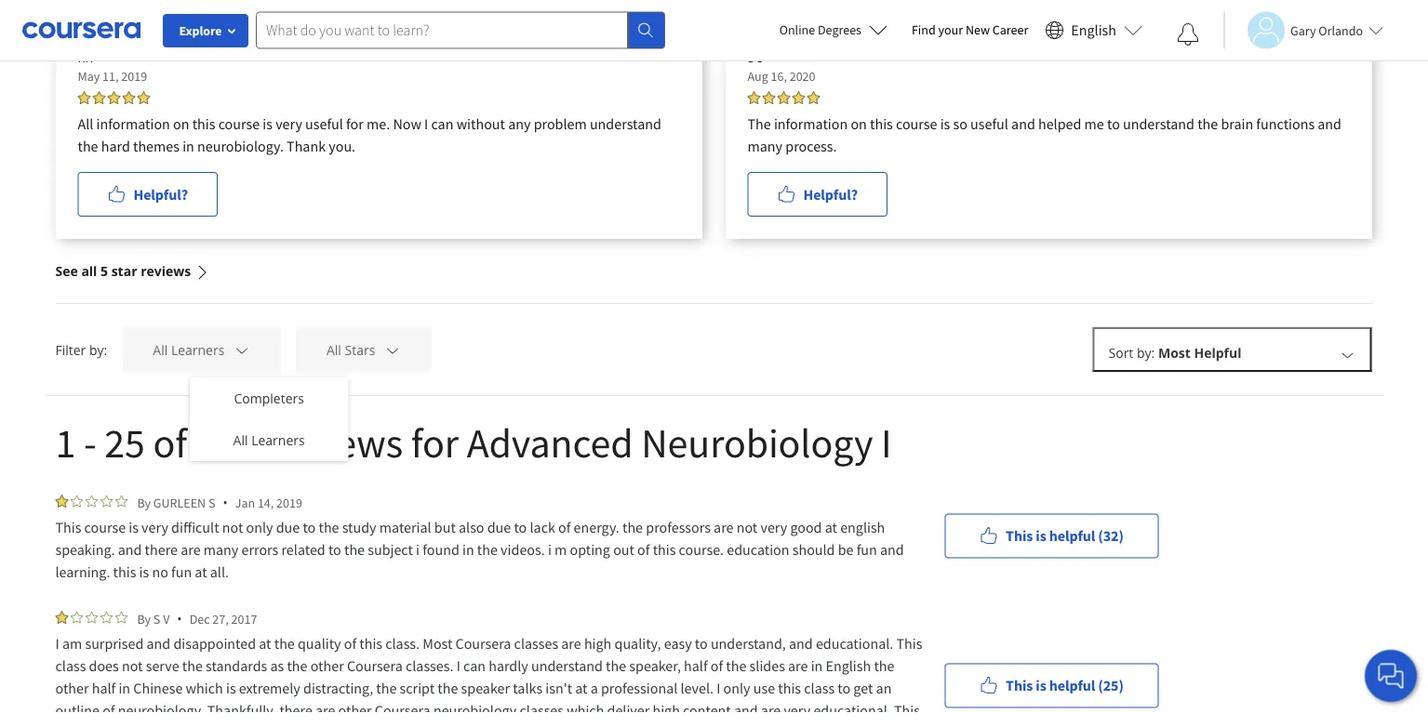 Task type: describe. For each thing, give the bounding box(es) containing it.
chinese
[[133, 679, 183, 698]]

now
[[393, 114, 421, 133]]

see
[[55, 262, 78, 280]]

helpful? for hard
[[134, 185, 188, 204]]

dec
[[189, 611, 210, 628]]

i right classes.
[[456, 657, 460, 675]]

this for this course is very difficult not only due to the study material but also due to lack of energy. the professors are not very good at english speaking. and there are many errors related to the subject i found in the videos. i m opting out of this course. education should be fun and learning. this is no fun at all.
[[55, 518, 81, 537]]

course inside "this course is very difficult not only due to the study material but also due to lack of energy. the professors are not very good at english speaking. and there are many errors related to the subject i found in the videos. i m opting out of this course. education should be fun and learning. this is no fun at all."
[[84, 518, 126, 537]]

to up related at left bottom
[[303, 518, 316, 537]]

helpful? for process.
[[803, 185, 858, 204]]

menu containing completers
[[190, 378, 348, 461]]

all
[[81, 262, 97, 280]]

(25)
[[1098, 677, 1124, 695]]

there inside "this course is very difficult not only due to the study material but also due to lack of energy. the professors are not very good at english speaking. and there are many errors related to the subject i found in the videos. i m opting out of this course. education should be fun and learning. this is no fun at all."
[[145, 541, 178, 559]]

0 vertical spatial class
[[55, 657, 86, 675]]

dc aug 16, 2020
[[748, 49, 815, 85]]

i up english
[[881, 417, 892, 468]]

i am surprised and disappointed at the quality of this class. most coursera classes are high quality, easy to understand, and educational. this class does not serve the standards as the other coursera classes. i can hardly understand the speaker, half of the slides are in english the other half in chinese which is extremely distracting, the script the speaker talks isn't at a professional level. i only use this class to get an outline of neurobiology. thankfully, there are other coursera neurobiology classes which deliver high content and are very educational. t
[[55, 634, 925, 714]]

0 vertical spatial which
[[186, 679, 223, 698]]

be
[[838, 541, 854, 559]]

use
[[753, 679, 775, 698]]

see all 5 star reviews
[[55, 262, 191, 280]]

this inside all information on this course is very useful for me. now i can without any problem understand the hard themes in neurobiology. thank you.
[[192, 114, 215, 133]]

also
[[459, 518, 484, 537]]

standards
[[206, 657, 267, 675]]

of right 25
[[153, 417, 187, 468]]

jan
[[235, 494, 255, 511]]

not inside i am surprised and disappointed at the quality of this class. most coursera classes are high quality, easy to understand, and educational. this class does not serve the standards as the other coursera classes. i can hardly understand the speaker, half of the slides are in english the other half in chinese which is extremely distracting, the script the speaker talks isn't at a professional level. i only use this class to get an outline of neurobiology. thankfully, there are other coursera neurobiology classes which deliver high content and are very educational. t
[[122, 657, 143, 675]]

0 vertical spatial high
[[584, 634, 612, 653]]

2 horizontal spatial chevron down image
[[1339, 346, 1356, 363]]

online
[[779, 21, 815, 38]]

english inside i am surprised and disappointed at the quality of this class. most coursera classes are high quality, easy to understand, and educational. this class does not serve the standards as the other coursera classes. i can hardly understand the speaker, half of the slides are in english the other half in chinese which is extremely distracting, the script the speaker talks isn't at a professional level. i only use this class to get an outline of neurobiology. thankfully, there are other coursera neurobiology classes which deliver high content and are very educational. t
[[826, 657, 871, 675]]

all inside dropdown button
[[153, 341, 168, 359]]

to left lack
[[514, 518, 527, 537]]

the right as on the left of the page
[[287, 657, 307, 675]]

you.
[[329, 137, 355, 155]]

this for this is helpful (25)
[[1006, 677, 1033, 695]]

me
[[1084, 114, 1104, 133]]

and left helped
[[1011, 114, 1035, 133]]

many inside "the information on this course is so useful and helped me to understand the brain functions and many process."
[[748, 137, 782, 155]]

i left am
[[55, 634, 59, 653]]

speaker
[[461, 679, 510, 698]]

is inside "the information on this course is so useful and helped me to understand the brain functions and many process."
[[940, 114, 950, 133]]

and up serve
[[147, 634, 170, 653]]

only inside i am surprised and disappointed at the quality of this class. most coursera classes are high quality, easy to understand, and educational. this class does not serve the standards as the other coursera classes. i can hardly understand the speaker, half of the slides are in english the other half in chinese which is extremely distracting, the script the speaker talks isn't at a professional level. i only use this class to get an outline of neurobiology. thankfully, there are other coursera neurobiology classes which deliver high content and are very educational. t
[[723, 679, 750, 698]]

all inside menu item
[[233, 432, 248, 449]]

course.
[[679, 541, 724, 559]]

speaking.
[[55, 541, 115, 559]]

to right easy
[[695, 634, 708, 653]]

serve
[[146, 657, 179, 675]]

all stars
[[327, 341, 375, 359]]

material
[[379, 518, 431, 537]]

the up an
[[874, 657, 894, 675]]

easy
[[664, 634, 692, 653]]

0 vertical spatial coursera
[[455, 634, 511, 653]]

is inside all information on this course is very useful for me. now i can without any problem understand the hard themes in neurobiology. thank you.
[[263, 114, 273, 133]]

learners inside menu item
[[251, 432, 305, 449]]

useful for for
[[305, 114, 343, 133]]

137
[[195, 417, 256, 468]]

at left a
[[575, 679, 588, 698]]

star
[[111, 262, 137, 280]]

thank
[[287, 137, 326, 155]]

at left all.
[[195, 563, 207, 581]]

classes.
[[406, 657, 453, 675]]

of up the 'level.'
[[711, 657, 723, 675]]

and down use
[[734, 701, 758, 714]]

found
[[423, 541, 459, 559]]

are down difficult
[[181, 541, 201, 559]]

2019 inside by gurleen s • jan 14, 2019
[[276, 494, 302, 511]]

this is helpful (25) button
[[945, 664, 1159, 708]]

this is helpful (25)
[[1006, 677, 1124, 695]]

as
[[270, 657, 284, 675]]

of right quality
[[344, 634, 356, 653]]

0 vertical spatial educational.
[[816, 634, 893, 653]]

1 due from the left
[[276, 518, 300, 537]]

this for this is helpful (32)
[[1006, 527, 1033, 546]]

opting
[[570, 541, 610, 559]]

english button
[[1038, 0, 1150, 60]]

and right speaking.
[[118, 541, 142, 559]]

0 vertical spatial half
[[684, 657, 708, 675]]

i inside all information on this course is very useful for me. now i can without any problem understand the hard themes in neurobiology. thank you.
[[424, 114, 428, 133]]

27,
[[212, 611, 229, 628]]

are right slides
[[788, 657, 808, 675]]

for inside all information on this course is very useful for me. now i can without any problem understand the hard themes in neurobiology. thank you.
[[346, 114, 364, 133]]

the down also
[[477, 541, 498, 559]]

• for difficult
[[223, 494, 228, 512]]

-
[[84, 417, 96, 468]]

this is helpful (32) button
[[945, 514, 1159, 559]]

1 vertical spatial which
[[567, 701, 604, 714]]

english
[[840, 518, 885, 537]]

helpful for (25)
[[1049, 677, 1095, 695]]

2017
[[231, 611, 257, 628]]

themes
[[133, 137, 180, 155]]

1 vertical spatial coursera
[[347, 657, 403, 675]]

deliver
[[607, 701, 650, 714]]

helped
[[1038, 114, 1081, 133]]

but
[[434, 518, 456, 537]]

1 horizontal spatial high
[[653, 701, 680, 714]]

the information on this course is so useful and helped me to understand the brain functions and many process.
[[748, 114, 1342, 155]]

0 horizontal spatial star image
[[85, 495, 98, 508]]

online degrees button
[[764, 9, 902, 50]]

gary orlando button
[[1223, 12, 1383, 49]]

all information on this course is very useful for me. now i can without any problem understand the hard themes in neurobiology. thank you.
[[78, 114, 661, 155]]

very inside all information on this course is very useful for me. now i can without any problem understand the hard themes in neurobiology. thank you.
[[276, 114, 302, 133]]

What do you want to learn? text field
[[256, 12, 628, 49]]

gary orlando
[[1290, 22, 1363, 39]]

stars
[[345, 341, 375, 359]]

difficult
[[171, 518, 219, 537]]

the inside all information on this course is very useful for me. now i can without any problem understand the hard themes in neurobiology. thank you.
[[78, 137, 98, 155]]

on for process.
[[851, 114, 867, 133]]

0 vertical spatial other
[[310, 657, 344, 675]]

by gurleen s • jan 14, 2019
[[137, 494, 302, 512]]

new
[[966, 21, 990, 38]]

disappointed
[[173, 634, 256, 653]]

are down use
[[761, 701, 781, 714]]

2 vertical spatial other
[[338, 701, 372, 714]]

problem
[[534, 114, 587, 133]]

aug
[[748, 68, 768, 85]]

understand inside i am surprised and disappointed at the quality of this class. most coursera classes are high quality, easy to understand, and educational. this class does not serve the standards as the other coursera classes. i can hardly understand the speaker, half of the slides are in english the other half in chinese which is extremely distracting, the script the speaker talks isn't at a professional level. i only use this class to get an outline of neurobiology. thankfully, there are other coursera neurobiology classes which deliver high content and are very educational. t
[[531, 657, 603, 675]]

0 horizontal spatial half
[[92, 679, 116, 698]]

the down classes.
[[438, 679, 458, 698]]

online degrees
[[779, 21, 861, 38]]

v
[[163, 611, 170, 628]]

the left 'script'
[[376, 679, 397, 698]]

• for disappointed
[[177, 610, 182, 628]]

at right good
[[825, 518, 837, 537]]

2 horizontal spatial not
[[737, 518, 758, 537]]

the left study
[[319, 518, 339, 537]]

completers
[[234, 390, 304, 407]]

by for and
[[137, 611, 151, 628]]

1 vertical spatial classes
[[520, 701, 564, 714]]

hardly
[[489, 657, 528, 675]]

brain
[[1221, 114, 1253, 133]]

can inside all information on this course is very useful for me. now i can without any problem understand the hard themes in neurobiology. thank you.
[[431, 114, 453, 133]]

the down quality,
[[606, 657, 626, 675]]

extremely
[[239, 679, 300, 698]]

slides
[[749, 657, 785, 675]]

2019 inside rk may 11, 2019
[[121, 68, 147, 85]]

find your new career
[[912, 21, 1028, 38]]

this is helpful (32)
[[1006, 527, 1124, 546]]

and right understand,
[[789, 634, 813, 653]]

out
[[613, 541, 634, 559]]

of right outline
[[103, 701, 115, 714]]

all learners menu item
[[190, 420, 348, 461]]

understand inside "the information on this course is so useful and helped me to understand the brain functions and many process."
[[1123, 114, 1195, 133]]

reviews
[[264, 417, 403, 468]]

so
[[953, 114, 967, 133]]

neurobiology. inside i am surprised and disappointed at the quality of this class. most coursera classes are high quality, easy to understand, and educational. this class does not serve the standards as the other coursera classes. i can hardly understand the speaker, half of the slides are in english the other half in chinese which is extremely distracting, the script the speaker talks isn't at a professional level. i only use this class to get an outline of neurobiology. thankfully, there are other coursera neurobiology classes which deliver high content and are very educational. t
[[118, 701, 204, 714]]

and down english
[[880, 541, 904, 559]]

career
[[992, 21, 1028, 38]]

1 vertical spatial fun
[[171, 563, 192, 581]]

by for very
[[137, 494, 151, 511]]

and right the functions
[[1318, 114, 1342, 133]]

the right serve
[[182, 657, 203, 675]]

functions
[[1256, 114, 1315, 133]]

distracting,
[[303, 679, 373, 698]]

are up course.
[[714, 518, 734, 537]]

very up education
[[761, 518, 787, 537]]

on for hard
[[173, 114, 189, 133]]

explore
[[179, 22, 222, 39]]



Task type: vqa. For each thing, say whether or not it's contained in the screenshot.
'(32)'
yes



Task type: locate. For each thing, give the bounding box(es) containing it.
1 helpful from the top
[[1049, 527, 1095, 546]]

helpful? button for process.
[[748, 172, 888, 217]]

not
[[222, 518, 243, 537], [737, 518, 758, 537], [122, 657, 143, 675]]

orlando
[[1319, 22, 1363, 39]]

2 helpful? from the left
[[803, 185, 858, 204]]

this inside i am surprised and disappointed at the quality of this class. most coursera classes are high quality, easy to understand, and educational. this class does not serve the standards as the other coursera classes. i can hardly understand the speaker, half of the slides are in english the other half in chinese which is extremely distracting, the script the speaker talks isn't at a professional level. i only use this class to get an outline of neurobiology. thankfully, there are other coursera neurobiology classes which deliver high content and are very educational. t
[[896, 634, 922, 653]]

1 vertical spatial class
[[804, 679, 835, 698]]

2 on from the left
[[851, 114, 867, 133]]

neurobiology.
[[197, 137, 284, 155], [118, 701, 204, 714]]

helpful for (32)
[[1049, 527, 1095, 546]]

0 horizontal spatial helpful? button
[[78, 172, 218, 217]]

1 horizontal spatial star image
[[100, 611, 113, 624]]

of right lack
[[558, 518, 571, 537]]

should
[[792, 541, 835, 559]]

gary
[[1290, 22, 1316, 39]]

1 - 25 of 137 reviews for advanced neurobiology i
[[55, 417, 892, 468]]

on inside all information on this course is very useful for me. now i can without any problem understand the hard themes in neurobiology. thank you.
[[173, 114, 189, 133]]

1 vertical spatial all learners
[[233, 432, 305, 449]]

1 horizontal spatial s
[[208, 494, 215, 511]]

all learners
[[153, 341, 225, 359], [233, 432, 305, 449]]

all learners down completers menu item
[[233, 432, 305, 449]]

fun right no at the bottom of page
[[171, 563, 192, 581]]

many up all.
[[204, 541, 238, 559]]

0 horizontal spatial s
[[153, 611, 160, 628]]

to left get
[[838, 679, 850, 698]]

1 helpful? from the left
[[134, 185, 188, 204]]

to right related at left bottom
[[328, 541, 341, 559]]

of right out
[[637, 541, 650, 559]]

0 vertical spatial classes
[[514, 634, 558, 653]]

all learners inside dropdown button
[[153, 341, 225, 359]]

course for very
[[218, 114, 260, 133]]

which down standards
[[186, 679, 223, 698]]

1 horizontal spatial chevron down image
[[384, 342, 401, 359]]

course
[[218, 114, 260, 133], [896, 114, 937, 133], [84, 518, 126, 537]]

the up as on the left of the page
[[274, 634, 295, 653]]

helpful inside this is helpful (32) button
[[1049, 527, 1095, 546]]

1 horizontal spatial i
[[548, 541, 552, 559]]

course for so
[[896, 114, 937, 133]]

coursera up hardly
[[455, 634, 511, 653]]

information up process. at the top right of page
[[774, 114, 848, 133]]

is inside button
[[1036, 677, 1046, 695]]

0 horizontal spatial helpful?
[[134, 185, 188, 204]]

class
[[55, 657, 86, 675], [804, 679, 835, 698]]

information inside "the information on this course is so useful and helped me to understand the brain functions and many process."
[[774, 114, 848, 133]]

1 vertical spatial neurobiology.
[[118, 701, 204, 714]]

only
[[246, 518, 273, 537], [723, 679, 750, 698]]

high left quality,
[[584, 634, 612, 653]]

1 horizontal spatial 2019
[[276, 494, 302, 511]]

on inside "the information on this course is so useful and helped me to understand the brain functions and many process."
[[851, 114, 867, 133]]

1 vertical spatial educational.
[[813, 701, 891, 714]]

2019 right 11,
[[121, 68, 147, 85]]

classes up hardly
[[514, 634, 558, 653]]

0 vertical spatial for
[[346, 114, 364, 133]]

in
[[182, 137, 194, 155], [462, 541, 474, 559], [811, 657, 823, 675], [119, 679, 130, 698]]

this
[[55, 518, 81, 537], [1006, 527, 1033, 546], [896, 634, 922, 653], [1006, 677, 1033, 695]]

useful for and
[[970, 114, 1008, 133]]

information for hard
[[96, 114, 170, 133]]

all left stars
[[327, 341, 341, 359]]

due right also
[[487, 518, 511, 537]]

1 horizontal spatial fun
[[857, 541, 877, 559]]

study
[[342, 518, 376, 537]]

english right career
[[1071, 21, 1116, 40]]

helpful? button for hard
[[78, 172, 218, 217]]

learners down reviews
[[171, 341, 225, 359]]

script
[[400, 679, 435, 698]]

the up out
[[622, 518, 643, 537]]

in down does
[[119, 679, 130, 698]]

useful inside "the information on this course is so useful and helped me to understand the brain functions and many process."
[[970, 114, 1008, 133]]

for
[[346, 114, 364, 133], [411, 417, 459, 468]]

errors
[[241, 541, 278, 559]]

degrees
[[818, 21, 861, 38]]

find your new career link
[[902, 19, 1038, 42]]

english inside button
[[1071, 21, 1116, 40]]

outline
[[55, 701, 100, 714]]

in down also
[[462, 541, 474, 559]]

level.
[[681, 679, 714, 698]]

educational.
[[816, 634, 893, 653], [813, 701, 891, 714]]

many down the
[[748, 137, 782, 155]]

s inside by s v • dec 27, 2017
[[153, 611, 160, 628]]

coursera down class.
[[347, 657, 403, 675]]

all stars button
[[296, 327, 432, 372]]

all down completers
[[233, 432, 248, 449]]

advanced
[[467, 417, 633, 468]]

1 vertical spatial star image
[[100, 611, 113, 624]]

s up difficult
[[208, 494, 215, 511]]

information for process.
[[774, 114, 848, 133]]

0 horizontal spatial for
[[346, 114, 364, 133]]

subject
[[368, 541, 413, 559]]

filled star image
[[93, 91, 106, 104], [122, 91, 135, 104], [792, 91, 805, 104], [807, 91, 820, 104], [55, 611, 68, 624]]

no
[[152, 563, 168, 581]]

rk may 11, 2019
[[78, 49, 147, 85]]

0 horizontal spatial can
[[431, 114, 453, 133]]

me.
[[367, 114, 390, 133]]

half up the 'level.'
[[684, 657, 708, 675]]

coursera image
[[22, 15, 140, 45]]

find
[[912, 21, 936, 38]]

this inside "this course is very difficult not only due to the study material but also due to lack of energy. the professors are not very good at english speaking. and there are many errors related to the subject i found in the videos. i m opting out of this course. education should be fun and learning. this is no fun at all."
[[55, 518, 81, 537]]

explore button
[[163, 14, 248, 47]]

course inside "the information on this course is so useful and helped me to understand the brain functions and many process."
[[896, 114, 937, 133]]

an
[[876, 679, 892, 698]]

2 i from the left
[[548, 541, 552, 559]]

very down gurleen
[[142, 518, 168, 537]]

information
[[96, 114, 170, 133], [774, 114, 848, 133]]

chevron down image for learners
[[233, 342, 250, 359]]

menu
[[190, 378, 348, 461]]

lack
[[530, 518, 555, 537]]

to inside "the information on this course is so useful and helped me to understand the brain functions and many process."
[[1107, 114, 1120, 133]]

not right does
[[122, 657, 143, 675]]

i right now
[[424, 114, 428, 133]]

1 vertical spatial s
[[153, 611, 160, 628]]

isn't
[[545, 679, 572, 698]]

1 horizontal spatial there
[[280, 701, 312, 714]]

understand inside all information on this course is very useful for me. now i can without any problem understand the hard themes in neurobiology. thank you.
[[590, 114, 661, 133]]

classes down 'talks'
[[520, 701, 564, 714]]

1 on from the left
[[173, 114, 189, 133]]

is inside button
[[1036, 527, 1046, 546]]

0 vertical spatial 2019
[[121, 68, 147, 85]]

by left gurleen
[[137, 494, 151, 511]]

get
[[853, 679, 873, 698]]

educational. down get
[[813, 701, 891, 714]]

s left v
[[153, 611, 160, 628]]

s inside by gurleen s • jan 14, 2019
[[208, 494, 215, 511]]

thankfully,
[[207, 701, 277, 714]]

the inside "the information on this course is so useful and helped me to understand the brain functions and many process."
[[1197, 114, 1218, 133]]

only up errors
[[246, 518, 273, 537]]

information inside all information on this course is very useful for me. now i can without any problem understand the hard themes in neurobiology. thank you.
[[96, 114, 170, 133]]

hard
[[101, 137, 130, 155]]

is inside i am surprised and disappointed at the quality of this class. most coursera classes are high quality, easy to understand, and educational. this class does not serve the standards as the other coursera classes. i can hardly understand the speaker, half of the slides are in english the other half in chinese which is extremely distracting, the script the speaker talks isn't at a professional level. i only use this class to get an outline of neurobiology. thankfully, there are other coursera neurobiology classes which deliver high content and are very educational. t
[[226, 679, 236, 698]]

this inside button
[[1006, 527, 1033, 546]]

in inside all information on this course is very useful for me. now i can without any problem understand the hard themes in neurobiology. thank you.
[[182, 137, 194, 155]]

this inside button
[[1006, 677, 1033, 695]]

neurobiology. inside all information on this course is very useful for me. now i can without any problem understand the hard themes in neurobiology. thank you.
[[197, 137, 284, 155]]

in right themes
[[182, 137, 194, 155]]

1 horizontal spatial english
[[1071, 21, 1116, 40]]

m
[[555, 541, 567, 559]]

coursera down 'script'
[[375, 701, 430, 714]]

1 i from the left
[[416, 541, 420, 559]]

in inside "this course is very difficult not only due to the study material but also due to lack of energy. the professors are not very good at english speaking. and there are many errors related to the subject i found in the videos. i m opting out of this course. education should be fun and learning. this is no fun at all."
[[462, 541, 474, 559]]

for up but
[[411, 417, 459, 468]]

1 vertical spatial learners
[[251, 432, 305, 449]]

chevron down image
[[233, 342, 250, 359], [384, 342, 401, 359], [1339, 346, 1356, 363]]

1 horizontal spatial only
[[723, 679, 750, 698]]

2020
[[790, 68, 815, 85]]

very up thank
[[276, 114, 302, 133]]

1 horizontal spatial for
[[411, 417, 459, 468]]

None search field
[[256, 12, 665, 49]]

english up get
[[826, 657, 871, 675]]

neurobiology
[[641, 417, 873, 468]]

0 horizontal spatial on
[[173, 114, 189, 133]]

1 helpful? button from the left
[[78, 172, 218, 217]]

helpful? button down themes
[[78, 172, 218, 217]]

0 horizontal spatial course
[[84, 518, 126, 537]]

by s v • dec 27, 2017
[[137, 610, 257, 628]]

0 horizontal spatial high
[[584, 634, 612, 653]]

speaker,
[[629, 657, 681, 675]]

i right the 'level.'
[[717, 679, 720, 698]]

related
[[281, 541, 325, 559]]

1 vertical spatial can
[[463, 657, 486, 675]]

this inside "the information on this course is so useful and helped me to understand the brain functions and many process."
[[870, 114, 893, 133]]

2 horizontal spatial course
[[896, 114, 937, 133]]

professors
[[646, 518, 711, 537]]

1 horizontal spatial on
[[851, 114, 867, 133]]

0 horizontal spatial information
[[96, 114, 170, 133]]

1 information from the left
[[96, 114, 170, 133]]

0 horizontal spatial which
[[186, 679, 223, 698]]

0 horizontal spatial learners
[[171, 341, 225, 359]]

videos.
[[501, 541, 545, 559]]

1 vertical spatial other
[[55, 679, 89, 698]]

0 vertical spatial can
[[431, 114, 453, 133]]

understand up the isn't
[[531, 657, 603, 675]]

0 vertical spatial many
[[748, 137, 782, 155]]

2 helpful? button from the left
[[748, 172, 888, 217]]

high down professional
[[653, 701, 680, 714]]

star image
[[70, 495, 83, 508], [100, 495, 113, 508], [115, 495, 128, 508], [70, 611, 83, 624], [85, 611, 98, 624], [115, 611, 128, 624]]

can inside i am surprised and disappointed at the quality of this class. most coursera classes are high quality, easy to understand, and educational. this class does not serve the standards as the other coursera classes. i can hardly understand the speaker, half of the slides are in english the other half in chinese which is extremely distracting, the script the speaker talks isn't at a professional level. i only use this class to get an outline of neurobiology. thankfully, there are other coursera neurobiology classes which deliver high content and are very educational. t
[[463, 657, 486, 675]]

1 horizontal spatial helpful? button
[[748, 172, 888, 217]]

0 vertical spatial helpful
[[1049, 527, 1095, 546]]

1 vertical spatial only
[[723, 679, 750, 698]]

educational. up get
[[816, 634, 893, 653]]

chat with us image
[[1376, 661, 1406, 691]]

content
[[683, 701, 731, 714]]

the down study
[[344, 541, 365, 559]]

2 due from the left
[[487, 518, 511, 537]]

filter
[[55, 341, 86, 359]]

2 helpful from the top
[[1049, 677, 1095, 695]]

learners inside dropdown button
[[171, 341, 225, 359]]

all
[[78, 114, 93, 133], [153, 341, 168, 359], [327, 341, 341, 359], [233, 432, 248, 449]]

chevron down image for stars
[[384, 342, 401, 359]]

class.
[[385, 634, 420, 653]]

by:
[[89, 341, 107, 359]]

without
[[456, 114, 505, 133]]

0 horizontal spatial not
[[122, 657, 143, 675]]

other down quality
[[310, 657, 344, 675]]

there inside i am surprised and disappointed at the quality of this class. most coursera classes are high quality, easy to understand, and educational. this class does not serve the standards as the other coursera classes. i can hardly understand the speaker, half of the slides are in english the other half in chinese which is extremely distracting, the script the speaker talks isn't at a professional level. i only use this class to get an outline of neurobiology. thankfully, there are other coursera neurobiology classes which deliver high content and are very educational. t
[[280, 701, 312, 714]]

star image up speaking.
[[85, 495, 98, 508]]

fun
[[857, 541, 877, 559], [171, 563, 192, 581]]

i
[[424, 114, 428, 133], [881, 417, 892, 468], [55, 634, 59, 653], [456, 657, 460, 675], [717, 679, 720, 698]]

1 horizontal spatial course
[[218, 114, 260, 133]]

are up the isn't
[[561, 634, 581, 653]]

1 vertical spatial helpful
[[1049, 677, 1095, 695]]

are down distracting,
[[315, 701, 335, 714]]

by left v
[[137, 611, 151, 628]]

only left use
[[723, 679, 750, 698]]

useful inside all information on this course is very useful for me. now i can without any problem understand the hard themes in neurobiology. thank you.
[[305, 114, 343, 133]]

in right slides
[[811, 657, 823, 675]]

all learners button
[[122, 327, 281, 372]]

understand right the problem
[[590, 114, 661, 133]]

to right me
[[1107, 114, 1120, 133]]

1 vertical spatial english
[[826, 657, 871, 675]]

s
[[208, 494, 215, 511], [153, 611, 160, 628]]

2 information from the left
[[774, 114, 848, 133]]

helpful? button
[[78, 172, 218, 217], [748, 172, 888, 217]]

due
[[276, 518, 300, 537], [487, 518, 511, 537]]

0 horizontal spatial due
[[276, 518, 300, 537]]

1 horizontal spatial many
[[748, 137, 782, 155]]

useful right so
[[970, 114, 1008, 133]]

all learners down reviews
[[153, 341, 225, 359]]

11,
[[102, 68, 119, 85]]

1 horizontal spatial which
[[567, 701, 604, 714]]

helpful inside the this is helpful (25) button
[[1049, 677, 1095, 695]]

1 horizontal spatial due
[[487, 518, 511, 537]]

information up hard
[[96, 114, 170, 133]]

completers menu item
[[190, 378, 348, 420]]

by inside by gurleen s • jan 14, 2019
[[137, 494, 151, 511]]

0 vertical spatial s
[[208, 494, 215, 511]]

learners down completers menu item
[[251, 432, 305, 449]]

1 by from the top
[[137, 494, 151, 511]]

2 by from the top
[[137, 611, 151, 628]]

education
[[727, 541, 789, 559]]

to
[[1107, 114, 1120, 133], [303, 518, 316, 537], [514, 518, 527, 537], [328, 541, 341, 559], [695, 634, 708, 653], [838, 679, 850, 698]]

class left get
[[804, 679, 835, 698]]

at up as on the left of the page
[[259, 634, 271, 653]]

1 horizontal spatial learners
[[251, 432, 305, 449]]

i left found
[[416, 541, 420, 559]]

0 horizontal spatial i
[[416, 541, 420, 559]]

which down a
[[567, 701, 604, 714]]

0 horizontal spatial useful
[[305, 114, 343, 133]]

may
[[78, 68, 100, 85]]

all.
[[210, 563, 229, 581]]

course inside all information on this course is very useful for me. now i can without any problem understand the hard themes in neurobiology. thank you.
[[218, 114, 260, 133]]

0 horizontal spatial •
[[177, 610, 182, 628]]

0 horizontal spatial 2019
[[121, 68, 147, 85]]

1 vertical spatial •
[[177, 610, 182, 628]]

very inside i am surprised and disappointed at the quality of this class. most coursera classes are high quality, easy to understand, and educational. this class does not serve the standards as the other coursera classes. i can hardly understand the speaker, half of the slides are in english the other half in chinese which is extremely distracting, the script the speaker talks isn't at a professional level. i only use this class to get an outline of neurobiology. thankfully, there are other coursera neurobiology classes which deliver high content and are very educational. t
[[784, 701, 811, 714]]

1 vertical spatial half
[[92, 679, 116, 698]]

1 vertical spatial many
[[204, 541, 238, 559]]

0 vertical spatial there
[[145, 541, 178, 559]]

helpful left (25)
[[1049, 677, 1095, 695]]

0 vertical spatial by
[[137, 494, 151, 511]]

due up related at left bottom
[[276, 518, 300, 537]]

0 horizontal spatial many
[[204, 541, 238, 559]]

0 vertical spatial all learners
[[153, 341, 225, 359]]

filled star image
[[78, 91, 91, 104], [107, 91, 120, 104], [137, 91, 150, 104], [748, 91, 761, 104], [762, 91, 775, 104], [777, 91, 790, 104], [55, 495, 68, 508]]

16,
[[771, 68, 787, 85]]

helpful?
[[134, 185, 188, 204], [803, 185, 858, 204]]

0 horizontal spatial there
[[145, 541, 178, 559]]

star image up 'surprised' on the left of the page
[[100, 611, 113, 624]]

1 vertical spatial there
[[280, 701, 312, 714]]

1 horizontal spatial not
[[222, 518, 243, 537]]

0 vertical spatial •
[[223, 494, 228, 512]]

the down understand,
[[726, 657, 747, 675]]

useful
[[305, 114, 343, 133], [970, 114, 1008, 133]]

2 vertical spatial coursera
[[375, 701, 430, 714]]

learners
[[171, 341, 225, 359], [251, 432, 305, 449]]

1 horizontal spatial helpful?
[[803, 185, 858, 204]]

all inside button
[[327, 341, 341, 359]]

0 horizontal spatial fun
[[171, 563, 192, 581]]

understand right me
[[1123, 114, 1195, 133]]

there up no at the bottom of page
[[145, 541, 178, 559]]

0 vertical spatial fun
[[857, 541, 877, 559]]

there down extremely
[[280, 701, 312, 714]]

5
[[100, 262, 108, 280]]

1 horizontal spatial •
[[223, 494, 228, 512]]

very down slides
[[784, 701, 811, 714]]

2 useful from the left
[[970, 114, 1008, 133]]

for left me.
[[346, 114, 364, 133]]

1 vertical spatial high
[[653, 701, 680, 714]]

0 horizontal spatial english
[[826, 657, 871, 675]]

0 horizontal spatial class
[[55, 657, 86, 675]]

the left hard
[[78, 137, 98, 155]]

only inside "this course is very difficult not only due to the study material but also due to lack of energy. the professors are not very good at english speaking. and there are many errors related to the subject i found in the videos. i m opting out of this course. education should be fun and learning. this is no fun at all."
[[246, 518, 273, 537]]

0 vertical spatial only
[[246, 518, 273, 537]]

classes
[[514, 634, 558, 653], [520, 701, 564, 714]]

1 horizontal spatial class
[[804, 679, 835, 698]]

i left m
[[548, 541, 552, 559]]

1 horizontal spatial useful
[[970, 114, 1008, 133]]

0 vertical spatial english
[[1071, 21, 1116, 40]]

0 horizontal spatial only
[[246, 518, 273, 537]]

1 horizontal spatial can
[[463, 657, 486, 675]]

class down am
[[55, 657, 86, 675]]

chevron down image inside all learners dropdown button
[[233, 342, 250, 359]]

1 vertical spatial 2019
[[276, 494, 302, 511]]

helpful? down themes
[[134, 185, 188, 204]]

useful up you.
[[305, 114, 343, 133]]

1 useful from the left
[[305, 114, 343, 133]]

1 horizontal spatial information
[[774, 114, 848, 133]]

other down distracting,
[[338, 701, 372, 714]]

0 vertical spatial learners
[[171, 341, 225, 359]]

high
[[584, 634, 612, 653], [653, 701, 680, 714]]

and
[[1011, 114, 1035, 133], [1318, 114, 1342, 133], [118, 541, 142, 559], [880, 541, 904, 559], [147, 634, 170, 653], [789, 634, 813, 653], [734, 701, 758, 714]]

quality
[[298, 634, 341, 653]]

filter by:
[[55, 341, 107, 359]]

many inside "this course is very difficult not only due to the study material but also due to lack of energy. the professors are not very good at english speaking. and there are many errors related to the subject i found in the videos. i m opting out of this course. education should be fun and learning. this is no fun at all."
[[204, 541, 238, 559]]

does
[[89, 657, 119, 675]]

star image
[[85, 495, 98, 508], [100, 611, 113, 624]]

gurleen
[[153, 494, 206, 511]]

can
[[431, 114, 453, 133], [463, 657, 486, 675]]

all learners inside menu item
[[233, 432, 305, 449]]

0 horizontal spatial chevron down image
[[233, 342, 250, 359]]

by inside by s v • dec 27, 2017
[[137, 611, 151, 628]]

chevron down image inside all stars button
[[384, 342, 401, 359]]

show notifications image
[[1177, 23, 1199, 46]]

1 vertical spatial by
[[137, 611, 151, 628]]

talks
[[513, 679, 542, 698]]

learning.
[[55, 563, 110, 581]]

all inside all information on this course is very useful for me. now i can without any problem understand the hard themes in neurobiology. thank you.
[[78, 114, 93, 133]]



